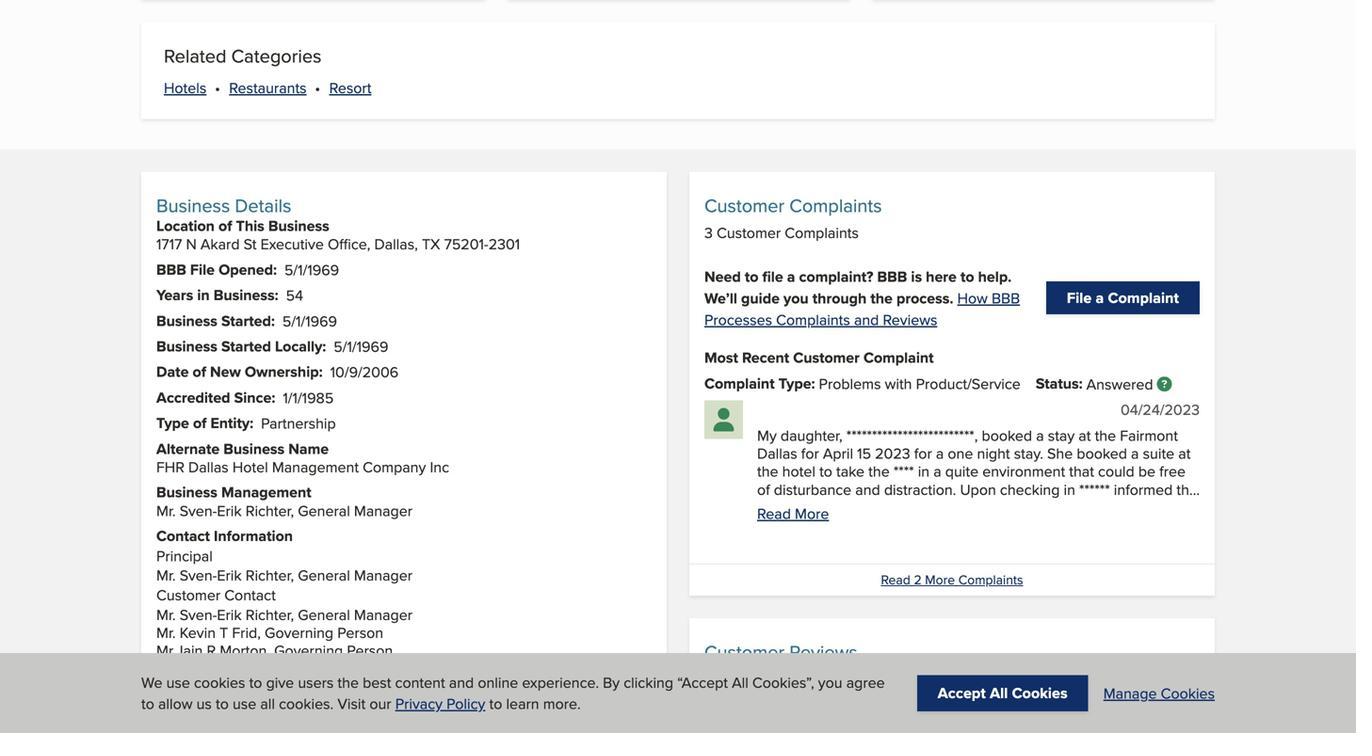Task type: vqa. For each thing, say whether or not it's contained in the screenshot.
fourth Mr. from the top
yes



Task type: describe. For each thing, give the bounding box(es) containing it.
location
[[156, 215, 215, 237]]

read for read 2 more complaints
[[881, 571, 910, 590]]

restaurants
[[229, 77, 307, 98]]

manage cookies button
[[1103, 683, 1215, 704]]

2 erik from the top
[[217, 565, 242, 586]]

need
[[704, 266, 741, 288]]

1 mr. from the top
[[156, 500, 176, 522]]

fhr
[[156, 456, 184, 478]]

privacy policy to learn more.
[[395, 693, 581, 715]]

2301
[[488, 233, 520, 255]]

all
[[260, 693, 275, 715]]

1 vertical spatial reviews
[[789, 639, 858, 666]]

related
[[164, 42, 226, 69]]

1 manager from the top
[[354, 500, 412, 522]]

business down entity in the left bottom of the page
[[223, 438, 285, 460]]

3 sven- from the top
[[180, 604, 217, 626]]

accept
[[938, 682, 986, 704]]

read more link
[[757, 503, 1200, 525]]

date
[[156, 361, 189, 383]]

r
[[207, 640, 216, 662]]

how bbb processes complaints and reviews
[[704, 287, 1020, 330]]

and inside we use cookies to give users the best content and online experience. by clicking "accept all cookies", you agree to allow us to use all cookies. visit our
[[449, 672, 474, 694]]

complaints inside how bbb processes complaints and reviews
[[776, 309, 850, 330]]

dallas,
[[374, 233, 418, 255]]

2 manager from the top
[[354, 565, 412, 586]]

hotels
[[164, 77, 206, 98]]

clicking
[[624, 672, 673, 694]]

1717
[[156, 233, 182, 255]]

2 richter, from the top
[[246, 565, 294, 586]]

office,
[[328, 233, 370, 255]]

related categories
[[164, 42, 321, 69]]

2 general from the top
[[298, 565, 350, 586]]

4 mr. from the top
[[156, 622, 176, 644]]

1 richter, from the top
[[246, 500, 294, 522]]

1 sven- from the top
[[180, 500, 217, 522]]

bbb inside how bbb processes complaints and reviews
[[992, 287, 1020, 309]]

accept all cookies button
[[917, 676, 1088, 712]]

to left learn
[[489, 693, 502, 715]]

manage
[[1103, 683, 1157, 704]]

0 vertical spatial 5/1/1969
[[284, 259, 339, 281]]

by
[[603, 672, 620, 694]]

2 started from the top
[[221, 335, 271, 357]]

we'll
[[704, 287, 737, 309]]

recent
[[742, 347, 789, 369]]

guide
[[741, 287, 780, 309]]

read for read more
[[757, 503, 791, 525]]

details
[[235, 192, 291, 219]]

numbers
[[184, 703, 244, 725]]

2 vertical spatial reviews
[[781, 669, 836, 690]]

and inside how bbb processes complaints and reviews
[[854, 309, 879, 330]]

categories
[[231, 42, 321, 69]]

more.
[[543, 693, 581, 715]]

1 horizontal spatial use
[[233, 693, 256, 715]]

1 vertical spatial contact
[[224, 584, 276, 606]]

customer right '1'
[[713, 669, 778, 690]]

type:
[[778, 372, 815, 395]]

frid,
[[232, 622, 261, 644]]

us
[[196, 693, 212, 715]]

principal
[[156, 545, 213, 567]]

1 horizontal spatial file
[[1067, 287, 1092, 309]]

10/9/2006
[[330, 361, 399, 383]]

you inside need to file a complaint? bbb is here to help. we'll guide you through the process.
[[784, 287, 809, 309]]

cookies.
[[279, 693, 334, 715]]

experience.
[[522, 672, 599, 694]]

0 vertical spatial more
[[795, 503, 829, 525]]

file a complaint link
[[1046, 282, 1200, 315]]

to right us
[[216, 693, 229, 715]]

iain
[[180, 640, 203, 662]]

2 vertical spatial 5/1/1969
[[334, 336, 388, 357]]

0 vertical spatial of
[[218, 215, 232, 237]]

a inside need to file a complaint? bbb is here to help. we'll guide you through the process.
[[787, 266, 795, 288]]

5 mr. from the top
[[156, 640, 176, 662]]

online
[[478, 672, 518, 694]]

n
[[186, 233, 197, 255]]

content
[[395, 672, 445, 694]]

customer up '1'
[[704, 639, 785, 666]]

customer up 'problems'
[[793, 347, 860, 369]]

1 vertical spatial complaint
[[864, 347, 934, 369]]

best
[[363, 672, 391, 694]]

04/24/2023
[[1121, 399, 1200, 421]]

is
[[911, 266, 922, 288]]

to left file
[[745, 266, 758, 288]]

with
[[885, 373, 912, 395]]

3 manager from the top
[[354, 604, 412, 626]]

d
[[239, 658, 249, 680]]

customer up 3
[[704, 192, 785, 219]]

cookies inside button
[[1012, 682, 1068, 704]]

3 mr. from the top
[[156, 604, 176, 626]]

kilner,
[[253, 658, 293, 680]]

how bbb processes complaints and reviews link
[[704, 287, 1020, 330]]

you inside we use cookies to give users the best content and online experience. by clicking "accept all cookies", you agree to allow us to use all cookies. visit our
[[818, 672, 842, 694]]

file inside business details location of this business 1717 n akard st executive office, dallas, tx 75201-2301 bbb file opened : 5/1/1969 years in business : 54 business started : 5/1/1969 business started locally : 5/1/1969 date of new ownership : 10/9/2006 accredited since : 1/1/1985 type of entity : partnership alternate business name fhr dallas hotel management company inc business management mr. sven-erik richter, general manager contact information principal mr. sven-erik richter, general manager customer contact mr. sven-erik richter, general manager mr. kevin t frid, governing person mr. iain r morton, governing person ms. barbara d kilner, governing person additional contact information fax numbers
[[190, 258, 215, 281]]

most
[[704, 347, 738, 369]]

1 vertical spatial of
[[193, 361, 206, 383]]

barbara
[[183, 658, 235, 680]]

st
[[244, 233, 257, 255]]

product/service
[[916, 373, 1021, 395]]

ownership
[[245, 361, 319, 383]]

business up date
[[156, 335, 217, 357]]

the inside we use cookies to give users the best content and online experience. by clicking "accept all cookies", you agree to allow us to use all cookies. visit our
[[338, 672, 359, 694]]

3
[[704, 222, 713, 244]]

2 cookies from the left
[[1161, 683, 1215, 704]]

years
[[156, 284, 193, 306]]

company
[[363, 456, 426, 478]]

3 erik from the top
[[217, 604, 242, 626]]

restaurants link
[[229, 77, 307, 98]]

"accept
[[677, 672, 728, 694]]

we use cookies to give users the best content and online experience. by clicking "accept all cookies", you agree to allow us to use all cookies. visit our
[[141, 672, 885, 715]]

to right here
[[961, 266, 974, 288]]

inc
[[430, 456, 449, 478]]

manage cookies
[[1103, 683, 1215, 704]]

0 horizontal spatial use
[[166, 672, 190, 694]]

governing up kilner,
[[265, 622, 333, 644]]

kevin
[[180, 622, 216, 644]]

learn
[[506, 693, 539, 715]]

to left fax
[[141, 693, 154, 715]]

1 vertical spatial 5/1/1969
[[282, 310, 337, 332]]

how
[[957, 287, 988, 309]]

locally
[[275, 335, 322, 357]]

resort link
[[329, 77, 371, 98]]

0 vertical spatial information
[[214, 525, 293, 547]]

0 horizontal spatial complaint
[[704, 372, 775, 395]]

1/1/1985
[[283, 387, 334, 409]]

need to file a complaint? bbb is here to help. we'll guide you through the process.
[[704, 266, 1012, 309]]

agree
[[846, 672, 885, 694]]

give
[[266, 672, 294, 694]]

processes
[[704, 309, 772, 330]]

through
[[812, 287, 867, 309]]

75201-
[[444, 233, 488, 255]]

3 general from the top
[[298, 604, 350, 626]]

allow
[[158, 693, 193, 715]]



Task type: locate. For each thing, give the bounding box(es) containing it.
1 vertical spatial read
[[881, 571, 910, 590]]

customer inside business details location of this business 1717 n akard st executive office, dallas, tx 75201-2301 bbb file opened : 5/1/1969 years in business : 54 business started : 5/1/1969 business started locally : 5/1/1969 date of new ownership : 10/9/2006 accredited since : 1/1/1985 type of entity : partnership alternate business name fhr dallas hotel management company inc business management mr. sven-erik richter, general manager contact information principal mr. sven-erik richter, general manager customer contact mr. sven-erik richter, general manager mr. kevin t frid, governing person mr. iain r morton, governing person ms. barbara d kilner, governing person additional contact information fax numbers
[[156, 584, 220, 606]]

policy
[[446, 693, 485, 715]]

0 vertical spatial sven-
[[180, 500, 217, 522]]

problems
[[819, 373, 881, 395]]

file
[[762, 266, 783, 288]]

1 vertical spatial general
[[298, 565, 350, 586]]

0 vertical spatial management
[[272, 456, 359, 478]]

1 horizontal spatial read
[[881, 571, 910, 590]]

started up new
[[221, 335, 271, 357]]

2 mr. from the top
[[156, 565, 176, 586]]

1 vertical spatial erik
[[217, 565, 242, 586]]

accredited
[[156, 386, 230, 409]]

contact down d
[[230, 683, 284, 705]]

use right the we
[[166, 672, 190, 694]]

2 vertical spatial manager
[[354, 604, 412, 626]]

t
[[220, 622, 228, 644]]

business down opened
[[214, 284, 275, 306]]

2 horizontal spatial bbb
[[992, 287, 1020, 309]]

all
[[732, 672, 748, 694], [990, 682, 1008, 704]]

erik right principal
[[217, 565, 242, 586]]

read 2 more complaints
[[881, 571, 1023, 590]]

contact up frid,
[[224, 584, 276, 606]]

this
[[236, 215, 264, 237]]

governing up users on the bottom of page
[[274, 640, 343, 662]]

bbb inside business details location of this business 1717 n akard st executive office, dallas, tx 75201-2301 bbb file opened : 5/1/1969 years in business : 54 business started : 5/1/1969 business started locally : 5/1/1969 date of new ownership : 10/9/2006 accredited since : 1/1/1985 type of entity : partnership alternate business name fhr dallas hotel management company inc business management mr. sven-erik richter, general manager contact information principal mr. sven-erik richter, general manager customer contact mr. sven-erik richter, general manager mr. kevin t frid, governing person mr. iain r morton, governing person ms. barbara d kilner, governing person additional contact information fax numbers
[[156, 258, 186, 281]]

management
[[272, 456, 359, 478], [221, 481, 311, 504]]

sven- left t
[[180, 604, 217, 626]]

1 vertical spatial file
[[1067, 287, 1092, 309]]

management down 'hotel'
[[221, 481, 311, 504]]

to left the give on the bottom left of the page
[[249, 672, 262, 694]]

0 horizontal spatial all
[[732, 672, 748, 694]]

0 vertical spatial read
[[757, 503, 791, 525]]

0 vertical spatial reviews
[[883, 309, 937, 330]]

1 horizontal spatial complaint
[[864, 347, 934, 369]]

1 horizontal spatial and
[[854, 309, 879, 330]]

business up the n
[[156, 192, 230, 219]]

bbb inside need to file a complaint? bbb is here to help. we'll guide you through the process.
[[877, 266, 907, 288]]

0 vertical spatial manager
[[354, 500, 412, 522]]

1 horizontal spatial the
[[870, 287, 893, 309]]

alternate
[[156, 438, 220, 460]]

1 vertical spatial richter,
[[246, 565, 294, 586]]

1 horizontal spatial more
[[925, 571, 955, 590]]

you left the agree
[[818, 672, 842, 694]]

use
[[166, 672, 190, 694], [233, 693, 256, 715]]

and left online
[[449, 672, 474, 694]]

1 vertical spatial more
[[925, 571, 955, 590]]

1 vertical spatial management
[[221, 481, 311, 504]]

reviews down is
[[883, 309, 937, 330]]

0 vertical spatial contact
[[156, 525, 210, 547]]

0 vertical spatial erik
[[217, 500, 242, 522]]

status:
[[1036, 372, 1083, 395]]

visit
[[337, 693, 366, 715]]

accept all cookies
[[938, 682, 1068, 704]]

0 horizontal spatial bbb
[[156, 258, 186, 281]]

customer
[[704, 192, 785, 219], [717, 222, 781, 244], [793, 347, 860, 369], [156, 584, 220, 606], [704, 639, 785, 666], [713, 669, 778, 690]]

2 vertical spatial of
[[193, 412, 207, 434]]

1 horizontal spatial a
[[1096, 287, 1104, 309]]

entity
[[210, 412, 250, 434]]

general
[[298, 500, 350, 522], [298, 565, 350, 586], [298, 604, 350, 626]]

1 vertical spatial started
[[221, 335, 271, 357]]

and
[[854, 309, 879, 330], [449, 672, 474, 694]]

1 vertical spatial sven-
[[180, 565, 217, 586]]

2 horizontal spatial complaint
[[1108, 287, 1179, 309]]

2
[[914, 571, 922, 590]]

0 horizontal spatial more
[[795, 503, 829, 525]]

bbb left is
[[877, 266, 907, 288]]

0 horizontal spatial you
[[784, 287, 809, 309]]

business right this
[[268, 215, 329, 237]]

resort
[[329, 77, 371, 98]]

0 vertical spatial you
[[784, 287, 809, 309]]

governing up visit
[[297, 658, 366, 680]]

1
[[704, 669, 709, 690]]

1 horizontal spatial bbb
[[877, 266, 907, 288]]

of down accredited
[[193, 412, 207, 434]]

read
[[757, 503, 791, 525], [881, 571, 910, 590]]

0 vertical spatial file
[[190, 258, 215, 281]]

customer right 3
[[717, 222, 781, 244]]

1 general from the top
[[298, 500, 350, 522]]

tx
[[422, 233, 440, 255]]

of left this
[[218, 215, 232, 237]]

business
[[156, 192, 230, 219], [268, 215, 329, 237], [214, 284, 275, 306], [156, 310, 217, 332], [156, 335, 217, 357], [223, 438, 285, 460], [156, 481, 217, 504]]

0 horizontal spatial and
[[449, 672, 474, 694]]

help.
[[978, 266, 1012, 288]]

1 horizontal spatial all
[[990, 682, 1008, 704]]

cookies",
[[752, 672, 814, 694]]

manager
[[354, 500, 412, 522], [354, 565, 412, 586], [354, 604, 412, 626]]

all right '1'
[[732, 672, 748, 694]]

erik right kevin at the bottom
[[217, 604, 242, 626]]

0 horizontal spatial cookies
[[1012, 682, 1068, 704]]

you right file
[[784, 287, 809, 309]]

use left all
[[233, 693, 256, 715]]

0 horizontal spatial the
[[338, 672, 359, 694]]

of
[[218, 215, 232, 237], [193, 361, 206, 383], [193, 412, 207, 434]]

you
[[784, 287, 809, 309], [818, 672, 842, 694]]

most recent customer complaint
[[704, 347, 934, 369]]

morton,
[[220, 640, 270, 662]]

users
[[298, 672, 334, 694]]

1 vertical spatial manager
[[354, 565, 412, 586]]

contact down fhr at bottom
[[156, 525, 210, 547]]

and down complaint?
[[854, 309, 879, 330]]

0 vertical spatial general
[[298, 500, 350, 522]]

contact
[[156, 525, 210, 547], [224, 584, 276, 606], [230, 683, 284, 705]]

richter, up frid,
[[246, 565, 294, 586]]

answered
[[1086, 373, 1153, 395]]

0 vertical spatial the
[[870, 287, 893, 309]]

1 vertical spatial and
[[449, 672, 474, 694]]

new
[[210, 361, 241, 383]]

0 vertical spatial started
[[221, 310, 271, 332]]

in
[[197, 284, 210, 306]]

business details location of this business 1717 n akard st executive office, dallas, tx 75201-2301 bbb file opened : 5/1/1969 years in business : 54 business started : 5/1/1969 business started locally : 5/1/1969 date of new ownership : 10/9/2006 accredited since : 1/1/1985 type of entity : partnership alternate business name fhr dallas hotel management company inc business management mr. sven-erik richter, general manager contact information principal mr. sven-erik richter, general manager customer contact mr. sven-erik richter, general manager mr. kevin t frid, governing person mr. iain r morton, governing person ms. barbara d kilner, governing person additional contact information fax numbers
[[156, 192, 520, 725]]

started down opened
[[221, 310, 271, 332]]

privacy
[[395, 693, 443, 715]]

the left is
[[870, 287, 893, 309]]

business down fhr at bottom
[[156, 481, 217, 504]]

we
[[141, 672, 162, 694]]

all right accept
[[990, 682, 1008, 704]]

all inside button
[[990, 682, 1008, 704]]

2 vertical spatial richter,
[[246, 604, 294, 626]]

0 horizontal spatial file
[[190, 258, 215, 281]]

1 vertical spatial information
[[288, 683, 367, 705]]

1 vertical spatial you
[[818, 672, 842, 694]]

a up answered
[[1096, 287, 1104, 309]]

1 horizontal spatial cookies
[[1161, 683, 1215, 704]]

customer reviews 1 customer reviews
[[704, 639, 858, 690]]

2 vertical spatial erik
[[217, 604, 242, 626]]

executive
[[260, 233, 324, 255]]

complaint down most
[[704, 372, 775, 395]]

sven-
[[180, 500, 217, 522], [180, 565, 217, 586], [180, 604, 217, 626]]

complaint?
[[799, 266, 873, 288]]

reviews up cookies",
[[789, 639, 858, 666]]

cookies right manage
[[1161, 683, 1215, 704]]

of left new
[[193, 361, 206, 383]]

business down years
[[156, 310, 217, 332]]

management down partnership
[[272, 456, 359, 478]]

richter,
[[246, 500, 294, 522], [246, 565, 294, 586], [246, 604, 294, 626]]

5/1/1969 up the 54
[[284, 259, 339, 281]]

since
[[234, 386, 272, 409]]

sven- down dallas at bottom
[[180, 500, 217, 522]]

customer up kevin at the bottom
[[156, 584, 220, 606]]

1 vertical spatial the
[[338, 672, 359, 694]]

3 richter, from the top
[[246, 604, 294, 626]]

complaints
[[789, 192, 882, 219], [785, 222, 859, 244], [776, 309, 850, 330], [958, 571, 1023, 590]]

read more
[[757, 503, 829, 525]]

all inside we use cookies to give users the best content and online experience. by clicking "accept all cookies", you agree to allow us to use all cookies. visit our
[[732, 672, 748, 694]]

1 cookies from the left
[[1012, 682, 1068, 704]]

type
[[156, 412, 189, 434]]

0 vertical spatial richter,
[[246, 500, 294, 522]]

mr.
[[156, 500, 176, 522], [156, 565, 176, 586], [156, 604, 176, 626], [156, 622, 176, 644], [156, 640, 176, 662]]

fax
[[156, 703, 180, 725]]

process.
[[896, 287, 953, 309]]

read 2 more complaints link
[[881, 571, 1023, 590]]

richter, down 'hotel'
[[246, 500, 294, 522]]

a right file
[[787, 266, 795, 288]]

0 vertical spatial and
[[854, 309, 879, 330]]

:
[[273, 258, 277, 281], [275, 284, 278, 306], [271, 310, 275, 332], [322, 335, 326, 357], [319, 361, 323, 383], [272, 386, 275, 409], [250, 412, 253, 434]]

erik down dallas at bottom
[[217, 500, 242, 522]]

customer complaints 3 customer complaints
[[704, 192, 882, 244]]

file right help.
[[1067, 287, 1092, 309]]

2 vertical spatial sven-
[[180, 604, 217, 626]]

cookies right accept
[[1012, 682, 1068, 704]]

reviews left the agree
[[781, 669, 836, 690]]

complaint type: problems with product/service
[[704, 372, 1021, 395]]

0 vertical spatial complaint
[[1108, 287, 1179, 309]]

2 vertical spatial complaint
[[704, 372, 775, 395]]

the inside need to file a complaint? bbb is here to help. we'll guide you through the process.
[[870, 287, 893, 309]]

1 erik from the top
[[217, 500, 242, 522]]

2 vertical spatial contact
[[230, 683, 284, 705]]

complaint up answered
[[1108, 287, 1179, 309]]

5/1/1969 up locally
[[282, 310, 337, 332]]

0 horizontal spatial a
[[787, 266, 795, 288]]

information
[[214, 525, 293, 547], [288, 683, 367, 705]]

1 started from the top
[[221, 310, 271, 332]]

name
[[288, 438, 329, 460]]

0 horizontal spatial read
[[757, 503, 791, 525]]

reviews inside how bbb processes complaints and reviews
[[883, 309, 937, 330]]

sven- up kevin at the bottom
[[180, 565, 217, 586]]

complaint up with
[[864, 347, 934, 369]]

additional
[[156, 683, 226, 705]]

cookies
[[1012, 682, 1068, 704], [1161, 683, 1215, 704]]

5/1/1969 up 10/9/2006
[[334, 336, 388, 357]]

1 horizontal spatial you
[[818, 672, 842, 694]]

governing
[[265, 622, 333, 644], [274, 640, 343, 662], [297, 658, 366, 680]]

bbb right how
[[992, 287, 1020, 309]]

2 vertical spatial general
[[298, 604, 350, 626]]

2 sven- from the top
[[180, 565, 217, 586]]

here
[[926, 266, 957, 288]]

the left best
[[338, 672, 359, 694]]

bbb
[[156, 258, 186, 281], [877, 266, 907, 288], [992, 287, 1020, 309]]

file up in
[[190, 258, 215, 281]]

richter, up morton,
[[246, 604, 294, 626]]

bbb down 1717
[[156, 258, 186, 281]]



